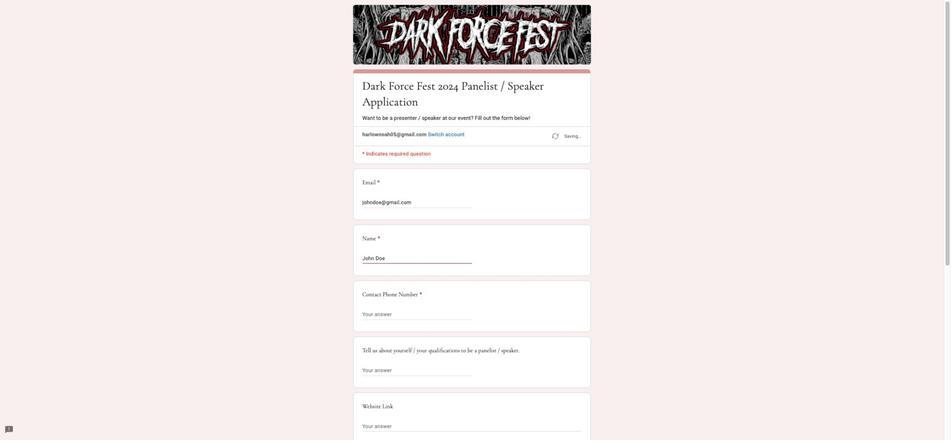 Task type: describe. For each thing, give the bounding box(es) containing it.
report a problem to google image
[[4, 425, 13, 434]]

required question element for 2nd "heading"
[[376, 178, 380, 187]]

required question element for 3rd "heading" from the top of the page
[[376, 234, 381, 243]]

3 heading from the top
[[363, 234, 381, 243]]



Task type: vqa. For each thing, say whether or not it's contained in the screenshot.
LIST ITEM
yes



Task type: locate. For each thing, give the bounding box(es) containing it.
required question element for 1st "heading" from the bottom
[[418, 290, 423, 299]]

0 vertical spatial required question element
[[376, 178, 380, 187]]

Your email email field
[[363, 198, 472, 207]]

list
[[353, 169, 591, 440]]

1 heading from the top
[[363, 78, 582, 110]]

None text field
[[363, 310, 472, 319]]

2 heading from the top
[[363, 178, 582, 187]]

status
[[551, 131, 582, 141]]

heading
[[363, 78, 582, 110], [363, 178, 582, 187], [363, 234, 381, 243], [363, 290, 423, 299]]

None text field
[[363, 254, 472, 263], [363, 366, 472, 375], [363, 422, 582, 431], [363, 254, 472, 263], [363, 366, 472, 375], [363, 422, 582, 431]]

required question element
[[376, 178, 380, 187], [376, 234, 381, 243], [418, 290, 423, 299]]

list item
[[353, 169, 591, 220]]

4 heading from the top
[[363, 290, 423, 299]]

2 vertical spatial required question element
[[418, 290, 423, 299]]

1 vertical spatial required question element
[[376, 234, 381, 243]]



